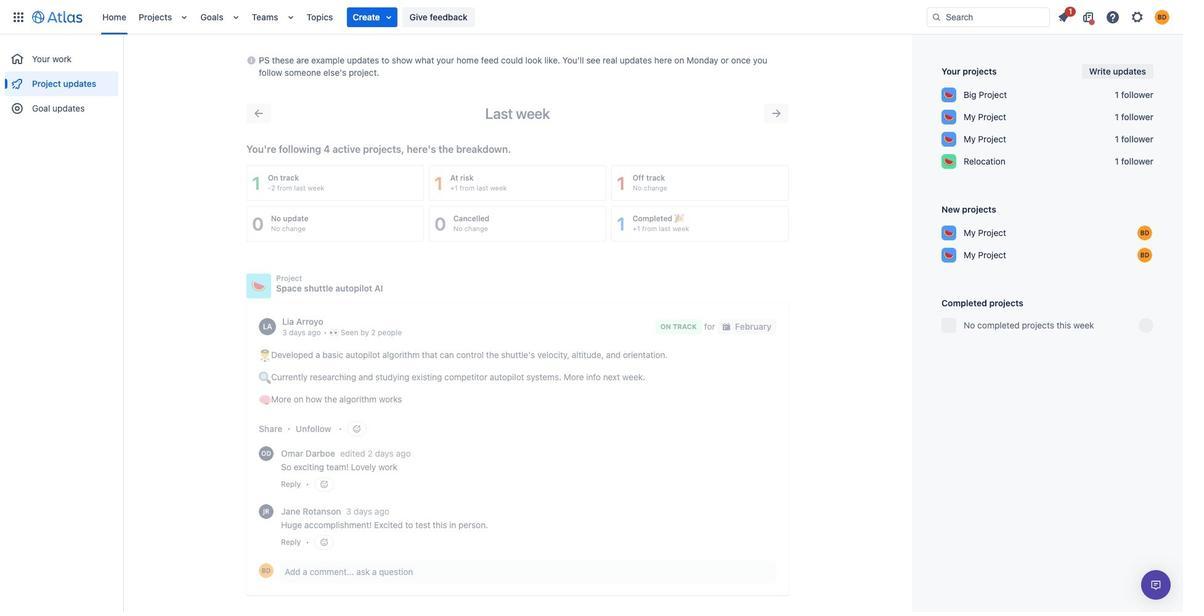 Task type: vqa. For each thing, say whether or not it's contained in the screenshot.
Switch to... icon
yes



Task type: locate. For each thing, give the bounding box(es) containing it.
settings image
[[1131, 10, 1146, 24]]

list item
[[1053, 5, 1077, 27], [347, 7, 397, 27]]

group
[[5, 35, 118, 125]]

0 horizontal spatial list item
[[347, 7, 397, 27]]

banner
[[0, 0, 1184, 35]]

Search field
[[927, 7, 1051, 27]]

0 horizontal spatial list
[[96, 0, 927, 34]]

None search field
[[927, 7, 1051, 27]]

list
[[96, 0, 927, 34], [1053, 5, 1177, 27]]

top element
[[7, 0, 927, 34]]

notifications image
[[1057, 10, 1072, 24]]

next week image
[[770, 106, 784, 121]]

account image
[[1156, 10, 1170, 24]]

example updates info image
[[247, 53, 257, 68]]



Task type: describe. For each thing, give the bounding box(es) containing it.
list item inside list
[[347, 7, 397, 27]]

1 horizontal spatial list
[[1053, 5, 1177, 27]]

:pilot: image
[[259, 350, 271, 362]]

1 horizontal spatial list item
[[1053, 5, 1077, 27]]

open intercom messenger image
[[1149, 578, 1164, 593]]

switch to... image
[[11, 10, 26, 24]]

:mag: image
[[259, 372, 271, 384]]

search image
[[932, 12, 942, 22]]

previous week image
[[252, 106, 266, 121]]

:brain: image
[[259, 394, 271, 407]]

help image
[[1106, 10, 1121, 24]]



